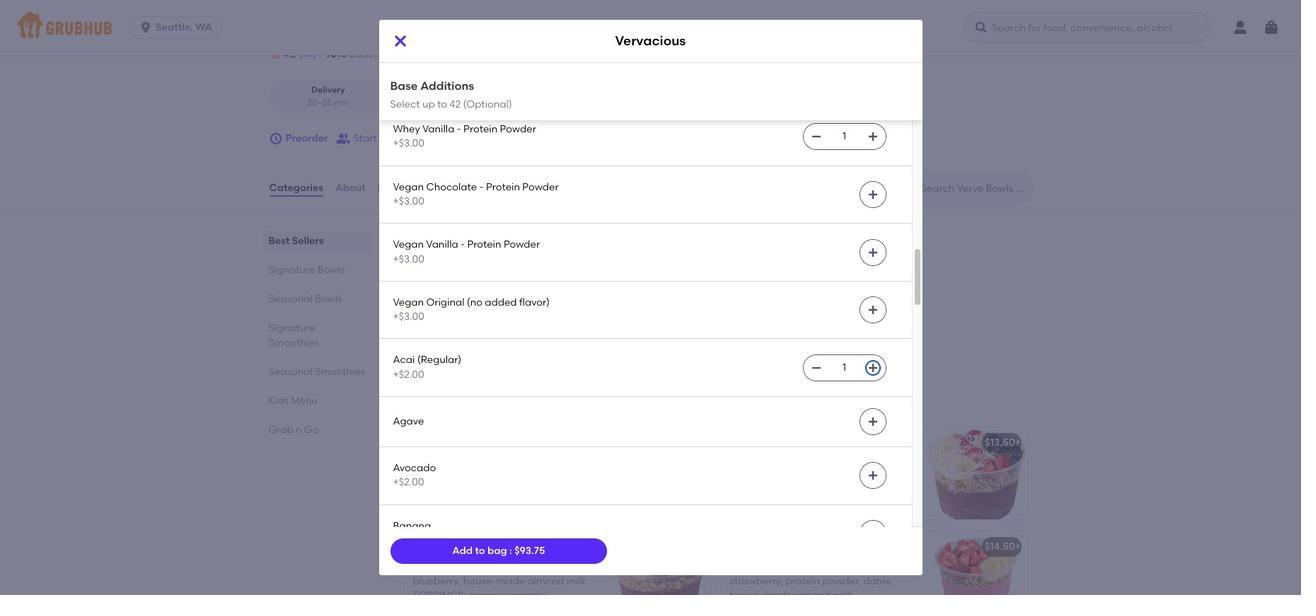 Task type: vqa. For each thing, say whether or not it's contained in the screenshot.
Bowls to the middle
yes



Task type: locate. For each thing, give the bounding box(es) containing it.
+$3.00 down 'reviews'
[[393, 195, 425, 207]]

2 $13.50 from the left
[[986, 437, 1015, 449]]

protein inside vegan chocolate - protein powder +$3.00
[[486, 181, 520, 193]]

grubhub
[[482, 251, 525, 263]]

base
[[390, 79, 418, 93]]

base: açai, banana, strawberry, blueberry, house-made almond milk toppings: organic granol
[[413, 561, 586, 595]]

house- inside base: dragonfruit, banana, strawberry, protein powder, dates, house-made almond mi
[[730, 590, 763, 595]]

signature up the best seller at the left
[[402, 395, 474, 412]]

0 horizontal spatial min
[[334, 97, 349, 107]]

toppings: up (regular)
[[433, 336, 487, 348]]

banana, inside base: açai, banana, strawberry, blueberry, house-made almond milk toppings: organic granol
[[469, 561, 510, 573]]

powder inside vegan chocolate - protein powder +$3.00
[[523, 181, 559, 193]]

1 +$2.00 from the top
[[393, 369, 424, 381]]

protein
[[482, 65, 517, 78], [464, 123, 498, 135], [486, 181, 520, 193], [467, 239, 502, 251]]

vanilla inside the vegan vanilla - protein powder +$3.00
[[426, 239, 458, 251]]

base: açai, banana, blueberry, peanut butter, house-made almond milk  toppings: organic granola, banana, strawberry, crushed almonds
[[412, 307, 584, 376], [413, 460, 585, 529]]

food
[[374, 50, 393, 59]]

made down dragonfruit,
[[763, 590, 792, 595]]

best down categories button
[[269, 235, 290, 247]]

0 vertical spatial bowls
[[318, 264, 345, 276]]

sellers inside best sellers most ordered on grubhub
[[438, 232, 487, 249]]

- for vegan vanilla - protein powder
[[461, 239, 465, 251]]

blueberry, inside base: açai sorbet  toppings: organic granola, banana, strawberry, blueberry, honey, sweetened coconut
[[786, 486, 834, 498]]

peanut
[[412, 321, 446, 333], [413, 474, 448, 486]]

whey inside whey vanilla - protein powder +$3.00
[[393, 123, 420, 135]]

açai, down seller
[[443, 460, 467, 472]]

whey for whey vanilla - protein powder
[[393, 123, 420, 135]]

2 +$2.00 from the top
[[393, 477, 424, 489]]

almonds up agave
[[412, 364, 453, 376]]

vanilla for whey
[[423, 123, 455, 135]]

powder inside the vegan vanilla - protein powder +$3.00
[[504, 239, 540, 251]]

toppings: down berry yum
[[413, 590, 466, 595]]

organic down added
[[489, 336, 526, 348]]

powder for whey chocolate - protein powder
[[519, 65, 555, 78]]

chocolate inside 'whey chocolate - protein powder +$3.00'
[[423, 65, 473, 78]]

sweetened
[[730, 500, 783, 512]]

açai,
[[442, 307, 465, 319], [443, 460, 467, 472], [443, 561, 467, 573]]

toppings: up "honey,"
[[817, 457, 870, 469]]

0 vertical spatial base: açai, banana, blueberry, peanut butter, house-made almond milk  toppings: organic granola, banana, strawberry, crushed almonds
[[412, 307, 584, 376]]

almonds up berry yum
[[413, 517, 455, 529]]

1 vertical spatial chocolate
[[426, 181, 477, 193]]

protein down (optional)
[[464, 123, 498, 135]]

k
[[407, 27, 413, 39]]

milk inside base: açai, banana, strawberry, blueberry, house-made almond milk toppings: organic granol
[[567, 575, 586, 587]]

1 horizontal spatial to
[[475, 545, 485, 557]]

best left seller
[[422, 423, 440, 433]]

1 vertical spatial to
[[475, 545, 485, 557]]

strawberry, down dragonfruit,
[[730, 575, 784, 587]]

signature down best sellers
[[269, 264, 315, 276]]

1 horizontal spatial $13.50
[[986, 437, 1015, 449]]

avocado
[[393, 462, 436, 474]]

organic up :
[[491, 489, 528, 501]]

kids
[[269, 395, 289, 407]]

1 seasonal from the top
[[269, 293, 313, 305]]

dragonfruit,
[[760, 561, 817, 573]]

best up most
[[402, 232, 434, 249]]

0 vertical spatial smoothies
[[269, 337, 319, 349]]

best for best sellers most ordered on grubhub
[[402, 232, 434, 249]]

+$3.00 left ordered
[[393, 253, 425, 265]]

sellers
[[438, 232, 487, 249], [292, 235, 324, 247]]

1 vertical spatial crushed
[[512, 503, 551, 515]]

3 +$3.00 from the top
[[393, 195, 425, 207]]

0 vertical spatial almonds
[[412, 364, 453, 376]]

- up ordered
[[461, 239, 465, 251]]

banana
[[393, 520, 431, 532]]

vervacious
[[616, 33, 686, 49], [412, 287, 465, 299], [413, 440, 467, 452]]

açai, left (no
[[442, 307, 465, 319]]

vegan inside vegan chocolate - protein powder +$3.00
[[393, 181, 424, 193]]

smoothies up menu
[[315, 366, 366, 378]]

chocolate down whey vanilla - protein powder +$3.00
[[426, 181, 477, 193]]

powder for vegan vanilla - protein powder
[[504, 239, 540, 251]]

1 min from the left
[[334, 97, 349, 107]]

- down whey vanilla - protein powder +$3.00
[[480, 181, 484, 193]]

1 vertical spatial almonds
[[413, 517, 455, 529]]

0 vertical spatial vervacious image
[[606, 275, 712, 367]]

grab
[[269, 424, 293, 436]]

vegan inside the vegan vanilla - protein powder +$3.00
[[393, 239, 424, 251]]

made down :
[[497, 575, 525, 587]]

protein up (optional)
[[482, 65, 517, 78]]

categories
[[269, 182, 324, 194]]

house- down add
[[463, 575, 497, 587]]

+$3.00 up acai
[[393, 311, 425, 323]]

berry yum
[[413, 541, 462, 553]]

to left bag
[[475, 545, 485, 557]]

chocolate for vegan
[[426, 181, 477, 193]]

1 vertical spatial granola,
[[770, 471, 810, 483]]

whey inside 'whey chocolate - protein powder +$3.00'
[[393, 65, 420, 78]]

vegan for vegan chocolate - protein powder
[[393, 181, 424, 193]]

:
[[510, 545, 512, 557]]

4.2
[[283, 48, 296, 60]]

Input item quantity number field
[[829, 124, 860, 150], [829, 355, 860, 381]]

pickup 0.5 mi • 10–20 min
[[414, 85, 489, 107]]

- inside vegan chocolate - protein powder +$3.00
[[480, 181, 484, 193]]

made up $93.75
[[517, 474, 546, 486]]

1 vertical spatial vanilla
[[426, 239, 458, 251]]

- for whey vanilla - protein powder
[[457, 123, 461, 135]]

seasonal bowls
[[269, 293, 343, 305]]

+$3.00 for vegan chocolate - protein powder +$3.00
[[393, 195, 425, 207]]

best inside best sellers most ordered on grubhub
[[402, 232, 434, 249]]

açai, down add
[[443, 561, 467, 573]]

protein down whey vanilla - protein powder +$3.00
[[486, 181, 520, 193]]

protein
[[786, 575, 820, 587]]

crushed down flavor)
[[511, 350, 549, 362]]

signature bowls up seller
[[402, 395, 522, 412]]

made
[[516, 321, 544, 333], [517, 474, 546, 486], [497, 575, 525, 587], [763, 590, 792, 595]]

1 vertical spatial vegan
[[393, 239, 424, 251]]

strawberry,
[[455, 350, 508, 362], [730, 486, 784, 498], [456, 503, 510, 515], [512, 561, 566, 573], [730, 575, 784, 587]]

preorder
[[286, 132, 328, 144]]

1 +$3.00 from the top
[[393, 80, 425, 92]]

base: left dragonfruit,
[[730, 561, 758, 573]]

+$2.00 inside acai (regular) +$2.00
[[393, 369, 424, 381]]

street
[[349, 27, 378, 39]]

+$3.00 inside the vegan vanilla - protein powder +$3.00
[[393, 253, 425, 265]]

signature down the seasonal bowls
[[269, 322, 315, 334]]

granola, down flavor)
[[529, 336, 569, 348]]

smoothies up seasonal smoothies
[[269, 337, 319, 349]]

chocolate up additions
[[423, 65, 473, 78]]

1 horizontal spatial sellers
[[438, 232, 487, 249]]

granola, up $93.75
[[530, 489, 570, 501]]

avocado +$2.00
[[393, 462, 436, 489]]

0 vertical spatial chocolate
[[423, 65, 473, 78]]

vanilla down up on the top of page
[[423, 123, 455, 135]]

2 vegan from the top
[[393, 239, 424, 251]]

715
[[286, 27, 301, 39]]

1 vertical spatial seasonal
[[269, 366, 313, 378]]

1 vertical spatial input item quantity number field
[[829, 355, 860, 381]]

0 vertical spatial vegan
[[393, 181, 424, 193]]

0 vertical spatial whey
[[393, 65, 420, 78]]

(206) 422-1319
[[602, 27, 668, 39]]

vanilla for vegan
[[426, 239, 458, 251]]

0 horizontal spatial sellers
[[292, 235, 324, 247]]

base: dragonfruit, banana, strawberry, protein powder, dates, house-made almond mi
[[730, 561, 894, 595]]

butter, right the avocado +$2.00
[[450, 474, 482, 486]]

whey chocolate - protein powder +$3.00
[[393, 65, 555, 92]]

house- inside base: açai, banana, strawberry, blueberry, house-made almond milk toppings: organic granol
[[463, 575, 497, 587]]

0 vertical spatial +$2.00
[[393, 369, 424, 381]]

yum
[[441, 541, 462, 553]]

powder for whey vanilla - protein powder
[[500, 123, 536, 135]]

0 vertical spatial milk
[[412, 336, 431, 348]]

+$3.00
[[393, 80, 425, 92], [393, 138, 425, 150], [393, 195, 425, 207], [393, 253, 425, 265], [393, 311, 425, 323]]

(47)
[[299, 48, 317, 60]]

berry
[[413, 541, 439, 553]]

2 $13.50 + from the left
[[986, 437, 1021, 449]]

96
[[325, 48, 337, 60]]

made down flavor)
[[516, 321, 544, 333]]

protein inside whey vanilla - protein powder +$3.00
[[464, 123, 498, 135]]

1 vertical spatial smoothies
[[315, 366, 366, 378]]

+$3.00 inside whey vanilla - protein powder +$3.00
[[393, 138, 425, 150]]

0 horizontal spatial to
[[437, 98, 447, 110]]

on
[[468, 251, 480, 263]]

2 +$3.00 from the top
[[393, 138, 425, 150]]

1 horizontal spatial min
[[474, 97, 489, 107]]

bowl
[[760, 437, 783, 449]]

- inside whey vanilla - protein powder +$3.00
[[457, 123, 461, 135]]

made inside base: açai, banana, strawberry, blueberry, house-made almond milk toppings: organic granol
[[497, 575, 525, 587]]

organic down açai
[[730, 471, 767, 483]]

signature bowls
[[269, 264, 345, 276], [402, 395, 522, 412]]

sorbet
[[784, 457, 815, 469]]

+$3.00 inside 'whey chocolate - protein powder +$3.00'
[[393, 80, 425, 92]]

1 vertical spatial milk
[[413, 489, 433, 501]]

min right 10–20
[[474, 97, 489, 107]]

smoothies
[[269, 337, 319, 349], [315, 366, 366, 378]]

seller
[[442, 423, 465, 433]]

base: inside base: dragonfruit, banana, strawberry, protein powder, dates, house-made almond mi
[[730, 561, 758, 573]]

vegan inside the vegan original (no added flavor) +$3.00
[[393, 297, 424, 309]]

1 horizontal spatial $13.50 +
[[986, 437, 1021, 449]]

0 vertical spatial signature bowls
[[269, 264, 345, 276]]

$14.50
[[985, 541, 1015, 553]]

signature
[[269, 264, 315, 276], [269, 322, 315, 334], [402, 395, 474, 412]]

butter, down (no
[[449, 321, 480, 333]]

toppings:
[[433, 336, 487, 348], [817, 457, 870, 469], [435, 489, 488, 501], [413, 590, 466, 595]]

1 horizontal spatial signature bowls
[[402, 395, 522, 412]]

strawberry, up sweetened
[[730, 486, 784, 498]]

sellers down categories button
[[292, 235, 324, 247]]

1 vertical spatial vervacious image
[[604, 428, 710, 520]]

1 vertical spatial whey
[[393, 123, 420, 135]]

+$2.00 down avocado
[[393, 477, 424, 489]]

chocolate
[[423, 65, 473, 78], [426, 181, 477, 193]]

2 whey from the top
[[393, 123, 420, 135]]

1 vertical spatial signature
[[269, 322, 315, 334]]

whey down select
[[393, 123, 420, 135]]

strawberry, down the vegan original (no added flavor) +$3.00
[[455, 350, 508, 362]]

pickup
[[437, 85, 466, 95]]

1 vertical spatial bowls
[[315, 293, 343, 305]]

$13.50 +
[[668, 437, 704, 449], [986, 437, 1021, 449]]

-
[[476, 65, 480, 78], [457, 123, 461, 135], [480, 181, 484, 193], [461, 239, 465, 251]]

protein inside 'whey chocolate - protein powder +$3.00'
[[482, 65, 517, 78]]

protein up on
[[467, 239, 502, 251]]

- up (optional)
[[476, 65, 480, 78]]

beast mode image
[[921, 532, 1027, 595]]

peanut up banana in the left bottom of the page
[[413, 474, 448, 486]]

milk
[[412, 336, 431, 348], [413, 489, 433, 501], [567, 575, 586, 587]]

crushed up $93.75
[[512, 503, 551, 515]]

original
[[426, 297, 465, 309]]

+$3.00 inside the vegan original (no added flavor) +$3.00
[[393, 311, 425, 323]]

1 whey from the top
[[393, 65, 420, 78]]

+$3.00 for whey chocolate - protein powder +$3.00
[[393, 80, 425, 92]]

min inside delivery 20–35 min
[[334, 97, 349, 107]]

delivery 20–35 min
[[307, 85, 349, 107]]

+$3.00 for vegan vanilla - protein powder +$3.00
[[393, 253, 425, 265]]

0 horizontal spatial $13.50
[[668, 437, 698, 449]]

bowls
[[318, 264, 345, 276], [315, 293, 343, 305], [478, 395, 522, 412]]

sellers up on
[[438, 232, 487, 249]]

2 seasonal from the top
[[269, 366, 313, 378]]

2 vertical spatial açai,
[[443, 561, 467, 573]]

strawberry, inside base: açai sorbet  toppings: organic granola, banana, strawberry, blueberry, honey, sweetened coconut
[[730, 486, 784, 498]]

+
[[698, 437, 704, 449], [1015, 437, 1021, 449], [1015, 541, 1021, 553]]

signature bowls up the seasonal bowls
[[269, 264, 345, 276]]

house- down added
[[483, 321, 516, 333]]

to inside base additions select up to 42 (optional)
[[437, 98, 447, 110]]

to left 42
[[437, 98, 447, 110]]

base: down berry
[[413, 561, 441, 573]]

base: down the best seller at the left
[[413, 460, 441, 472]]

+$3.00 up select
[[393, 80, 425, 92]]

vegan up most
[[393, 239, 424, 251]]

whey for whey chocolate - protein powder
[[393, 65, 420, 78]]

seasonal up the signature smoothies
[[269, 293, 313, 305]]

almond
[[547, 321, 584, 333], [548, 474, 585, 486], [527, 575, 565, 587], [794, 590, 831, 595]]

vanilla
[[423, 123, 455, 135], [426, 239, 458, 251]]

strawberry, inside base: açai, banana, strawberry, blueberry, house-made almond milk toppings: organic granol
[[512, 561, 566, 573]]

1 vertical spatial +$2.00
[[393, 477, 424, 489]]

+$3.00 inside vegan chocolate - protein powder +$3.00
[[393, 195, 425, 207]]

pike
[[462, 27, 482, 39]]

1 vertical spatial açai,
[[443, 460, 467, 472]]

vegan left "original"
[[393, 297, 424, 309]]

0 vertical spatial signature
[[269, 264, 315, 276]]

2 input item quantity number field from the top
[[829, 355, 860, 381]]

vegan down start group order
[[393, 181, 424, 193]]

chocolate inside vegan chocolate - protein powder +$3.00
[[426, 181, 477, 193]]

1 vertical spatial base: açai, banana, blueberry, peanut butter, house-made almond milk  toppings: organic granola, banana, strawberry, crushed almonds
[[413, 460, 585, 529]]

whey up base
[[393, 65, 420, 78]]

up
[[423, 98, 435, 110]]

vanilla up ordered
[[426, 239, 458, 251]]

svg image
[[1264, 19, 1280, 36], [139, 21, 153, 35], [811, 131, 822, 143], [867, 247, 879, 258], [867, 362, 879, 374], [867, 416, 879, 428], [867, 470, 879, 482]]

protein inside the vegan vanilla - protein powder +$3.00
[[467, 239, 502, 251]]

(206) 422-1319 button
[[602, 27, 668, 41]]

+$2.00 inside the avocado +$2.00
[[393, 477, 424, 489]]

1 input item quantity number field from the top
[[829, 124, 860, 150]]

$14.50 +
[[985, 541, 1021, 553]]

0 vertical spatial to
[[437, 98, 447, 110]]

best for best sellers
[[269, 235, 290, 247]]

5 +$3.00 from the top
[[393, 311, 425, 323]]

strawberry, down $93.75
[[512, 561, 566, 573]]

seasonal up "kids menu"
[[269, 366, 313, 378]]

2 vertical spatial bowls
[[478, 395, 522, 412]]

2 min from the left
[[474, 97, 489, 107]]

strawberry, up bag
[[456, 503, 510, 515]]

powder inside whey vanilla - protein powder +$3.00
[[500, 123, 536, 135]]

most
[[402, 251, 425, 263]]

+$2.00
[[393, 369, 424, 381], [393, 477, 424, 489]]

0 vertical spatial seasonal
[[269, 293, 313, 305]]

house-
[[483, 321, 516, 333], [484, 474, 517, 486], [463, 575, 497, 587], [730, 590, 763, 595]]

0 horizontal spatial $13.50 +
[[668, 437, 704, 449]]

vervacious image
[[606, 275, 712, 367], [604, 428, 710, 520]]

svg image
[[867, 16, 879, 27], [975, 21, 989, 35], [392, 33, 409, 50], [867, 131, 879, 143], [269, 132, 283, 146], [867, 189, 879, 200], [867, 305, 879, 316], [811, 362, 822, 374]]

house- down dragonfruit,
[[730, 590, 763, 595]]

min down 'delivery'
[[334, 97, 349, 107]]

+$3.00 down select
[[393, 138, 425, 150]]

protein for whey chocolate - protein powder +$3.00
[[482, 65, 517, 78]]

peanut down "original"
[[412, 321, 446, 333]]

mi
[[429, 97, 440, 107]]

vanilla inside whey vanilla - protein powder +$3.00
[[423, 123, 455, 135]]

granola,
[[529, 336, 569, 348], [770, 471, 810, 483], [530, 489, 570, 501]]

1 vegan from the top
[[393, 181, 424, 193]]

3 vegan from the top
[[393, 297, 424, 309]]

+$2.00 down acai
[[393, 369, 424, 381]]

- inside 'whey chocolate - protein powder +$3.00'
[[476, 65, 480, 78]]

svg image inside seattle, wa button
[[139, 21, 153, 35]]

0 vertical spatial vanilla
[[423, 123, 455, 135]]

organic down bag
[[469, 590, 506, 595]]

2 vertical spatial vegan
[[393, 297, 424, 309]]

ordered
[[427, 251, 465, 263]]

blueberry,
[[511, 307, 559, 319], [512, 460, 560, 472], [786, 486, 834, 498], [413, 575, 461, 587]]

0 vertical spatial butter,
[[449, 321, 480, 333]]

granola, down the sorbet
[[770, 471, 810, 483]]

base: inside base: açai sorbet  toppings: organic granola, banana, strawberry, blueberry, honey, sweetened coconut
[[730, 457, 758, 469]]

powder inside 'whey chocolate - protein powder +$3.00'
[[519, 65, 555, 78]]

2 vertical spatial milk
[[567, 575, 586, 587]]

add
[[452, 545, 473, 557]]

vegan for vegan original (no added flavor)
[[393, 297, 424, 309]]

- down 42
[[457, 123, 461, 135]]

0 vertical spatial input item quantity number field
[[829, 124, 860, 150]]

signature smoothies
[[269, 322, 319, 349]]

- inside the vegan vanilla - protein powder +$3.00
[[461, 239, 465, 251]]

base: down verve
[[730, 457, 758, 469]]

4 +$3.00 from the top
[[393, 253, 425, 265]]

search icon image
[[899, 180, 916, 197]]

option group
[[269, 79, 511, 115]]

powder
[[519, 65, 555, 78], [500, 123, 536, 135], [523, 181, 559, 193], [504, 239, 540, 251]]



Task type: describe. For each thing, give the bounding box(es) containing it.
0 vertical spatial açai,
[[442, 307, 465, 319]]

start
[[354, 132, 377, 144]]

toppings: up yum
[[435, 489, 488, 501]]

select
[[390, 98, 420, 110]]

2 vertical spatial signature
[[402, 395, 474, 412]]

strawberry, inside base: dragonfruit, banana, strawberry, protein powder, dates, house-made almond mi
[[730, 575, 784, 587]]

n
[[296, 424, 302, 436]]

blueberry, inside base: açai, banana, strawberry, blueberry, house-made almond milk toppings: organic granol
[[413, 575, 461, 587]]

verve bowl
[[730, 437, 783, 449]]

reviews
[[378, 182, 417, 194]]

- for vegan chocolate - protein powder
[[480, 181, 484, 193]]

10–20
[[449, 97, 472, 107]]

whey vanilla - protein powder +$3.00
[[393, 123, 536, 150]]

preorder button
[[269, 126, 328, 152]]

menu
[[291, 395, 318, 407]]

+$2.75
[[393, 22, 423, 34]]

seattle, wa button
[[130, 16, 227, 39]]

protein for whey vanilla - protein powder +$3.00
[[464, 123, 498, 135]]

chocolate for whey
[[423, 65, 473, 78]]

0 vertical spatial vervacious
[[616, 33, 686, 49]]

vegan vanilla - protein powder +$3.00
[[393, 239, 540, 265]]

almond inside base: açai, banana, strawberry, blueberry, house-made almond milk toppings: organic granol
[[527, 575, 565, 587]]

good food
[[349, 50, 393, 59]]

east
[[303, 27, 324, 39]]

best for best seller
[[422, 423, 440, 433]]

seasonal for seasonal smoothies
[[269, 366, 313, 378]]

svg image inside preorder button
[[269, 132, 283, 146]]

organic inside base: açai sorbet  toppings: organic granola, banana, strawberry, blueberry, honey, sweetened coconut
[[730, 471, 767, 483]]

42
[[450, 98, 461, 110]]

0 vertical spatial peanut
[[412, 321, 446, 333]]

acai (regular) +$2.00
[[393, 354, 462, 381]]

add to bag : $93.75
[[452, 545, 545, 557]]

2 vertical spatial vervacious
[[413, 440, 467, 452]]

Search Verve Bowls - Capitol Hill search field
[[920, 182, 1028, 195]]

input item quantity number field for whey vanilla - protein powder
[[829, 124, 860, 150]]

peanut
[[393, 8, 428, 20]]

svg image inside main navigation navigation
[[975, 21, 989, 35]]

main navigation navigation
[[0, 0, 1302, 55]]

made inside base: dragonfruit, banana, strawberry, protein powder, dates, house-made almond mi
[[763, 590, 792, 595]]

coconut
[[785, 500, 825, 512]]

kids menu
[[269, 395, 318, 407]]

granola, inside base: açai sorbet  toppings: organic granola, banana, strawberry, blueberry, honey, sweetened coconut
[[770, 471, 810, 483]]

1 vertical spatial butter,
[[450, 474, 482, 486]]

(extra)
[[462, 8, 494, 20]]

sellers for best sellers most ordered on grubhub
[[438, 232, 487, 249]]

1 $13.50 from the left
[[668, 437, 698, 449]]

signature inside the signature smoothies
[[269, 322, 315, 334]]

banana, inside base: açai sorbet  toppings: organic granola, banana, strawberry, blueberry, honey, sweetened coconut
[[812, 471, 853, 483]]

powder for vegan chocolate - protein powder
[[523, 181, 559, 193]]

agave
[[393, 415, 424, 427]]

1 vertical spatial signature bowls
[[402, 395, 522, 412]]

2 vertical spatial granola,
[[530, 489, 570, 501]]

honey,
[[836, 486, 868, 498]]

açai, inside base: açai, banana, strawberry, blueberry, house-made almond milk toppings: organic granol
[[443, 561, 467, 573]]

base additions select up to 42 (optional)
[[390, 79, 512, 110]]

best sellers most ordered on grubhub
[[402, 232, 525, 263]]

+$3.00 for whey vanilla - protein powder +$3.00
[[393, 138, 425, 150]]

0 horizontal spatial signature bowls
[[269, 264, 345, 276]]

peanut butter (extra) +$2.75
[[393, 8, 494, 34]]

star icon image
[[269, 48, 283, 62]]

vegan chocolate - protein powder +$3.00
[[393, 181, 559, 207]]

verve
[[730, 437, 757, 449]]

acai
[[393, 354, 415, 366]]

start group order button
[[337, 126, 436, 152]]

422-
[[629, 27, 649, 39]]

+ for the beast mode image
[[1015, 541, 1021, 553]]

1 vertical spatial vervacious
[[412, 287, 465, 299]]

categories button
[[269, 163, 324, 214]]

good
[[349, 50, 372, 59]]

(optional)
[[463, 98, 512, 110]]

(206)
[[602, 27, 626, 39]]

seasonal for seasonal bowls
[[269, 293, 313, 305]]

sellers for best sellers
[[292, 235, 324, 247]]

best seller
[[422, 423, 465, 433]]

house- up the "add to bag : $93.75"
[[484, 474, 517, 486]]

berry yum image
[[604, 532, 710, 595]]

0 vertical spatial crushed
[[511, 350, 549, 362]]

protein for vegan chocolate - protein powder +$3.00
[[486, 181, 520, 193]]

toppings: inside base: açai, banana, strawberry, blueberry, house-made almond milk toppings: organic granol
[[413, 590, 466, 595]]

(no
[[467, 297, 483, 309]]

+ for verve bowl image
[[1015, 437, 1021, 449]]

20–35
[[307, 97, 332, 107]]

715 east pine street suite k middle of pike motorworks courtyard
[[286, 27, 592, 39]]

butter
[[430, 8, 459, 20]]

about
[[336, 182, 366, 194]]

about button
[[335, 163, 366, 214]]

toppings: inside base: açai sorbet  toppings: organic granola, banana, strawberry, blueberry, honey, sweetened coconut
[[817, 457, 870, 469]]

vegan original (no added flavor) +$3.00
[[393, 297, 550, 323]]

seattle,
[[156, 21, 193, 33]]

grab n go
[[269, 424, 319, 436]]

start group order
[[354, 132, 436, 144]]

wa
[[196, 21, 212, 33]]

base: inside base: açai, banana, strawberry, blueberry, house-made almond milk toppings: organic granol
[[413, 561, 441, 573]]

min inside pickup 0.5 mi • 10–20 min
[[474, 97, 489, 107]]

additions
[[421, 79, 474, 93]]

reviews button
[[377, 163, 418, 214]]

715 east pine street suite k middle of pike motorworks courtyard button
[[286, 26, 592, 42]]

0.5
[[414, 97, 427, 107]]

input item quantity number field for acai (regular)
[[829, 355, 860, 381]]

organic inside base: açai, banana, strawberry, blueberry, house-made almond milk toppings: organic granol
[[469, 590, 506, 595]]

verve bowl image
[[921, 428, 1027, 520]]

base: up (regular)
[[412, 307, 439, 319]]

protein for vegan vanilla - protein powder +$3.00
[[467, 239, 502, 251]]

suite
[[381, 27, 405, 39]]

base: açai sorbet  toppings: organic granola, banana, strawberry, blueberry, honey, sweetened coconut
[[730, 457, 870, 512]]

banana, inside base: dragonfruit, banana, strawberry, protein powder, dates, house-made almond mi
[[819, 561, 860, 573]]

flavor)
[[519, 297, 550, 309]]

order
[[411, 132, 436, 144]]

seasonal smoothies
[[269, 366, 366, 378]]

- for whey chocolate - protein powder
[[476, 65, 480, 78]]

almond inside base: dragonfruit, banana, strawberry, protein powder, dates, house-made almond mi
[[794, 590, 831, 595]]

bag
[[488, 545, 507, 557]]

pine
[[326, 27, 347, 39]]

middle
[[416, 27, 448, 39]]

go
[[304, 424, 319, 436]]

smoothies for seasonal
[[315, 366, 366, 378]]

$93.75
[[515, 545, 545, 557]]

79
[[404, 48, 415, 60]]

powder,
[[823, 575, 861, 587]]

1 $13.50 + from the left
[[668, 437, 704, 449]]

delivery
[[312, 85, 345, 95]]

dates,
[[864, 575, 894, 587]]

(regular)
[[417, 354, 462, 366]]

of
[[451, 27, 460, 39]]

0 vertical spatial granola,
[[529, 336, 569, 348]]

vegan for vegan vanilla - protein powder
[[393, 239, 424, 251]]

people icon image
[[337, 132, 351, 146]]

+$3.00 for vegan original (no added flavor) +$3.00
[[393, 311, 425, 323]]

1 vertical spatial peanut
[[413, 474, 448, 486]]

1319
[[649, 27, 668, 39]]

option group containing delivery 20–35 min
[[269, 79, 511, 115]]

smoothies for signature
[[269, 337, 319, 349]]



